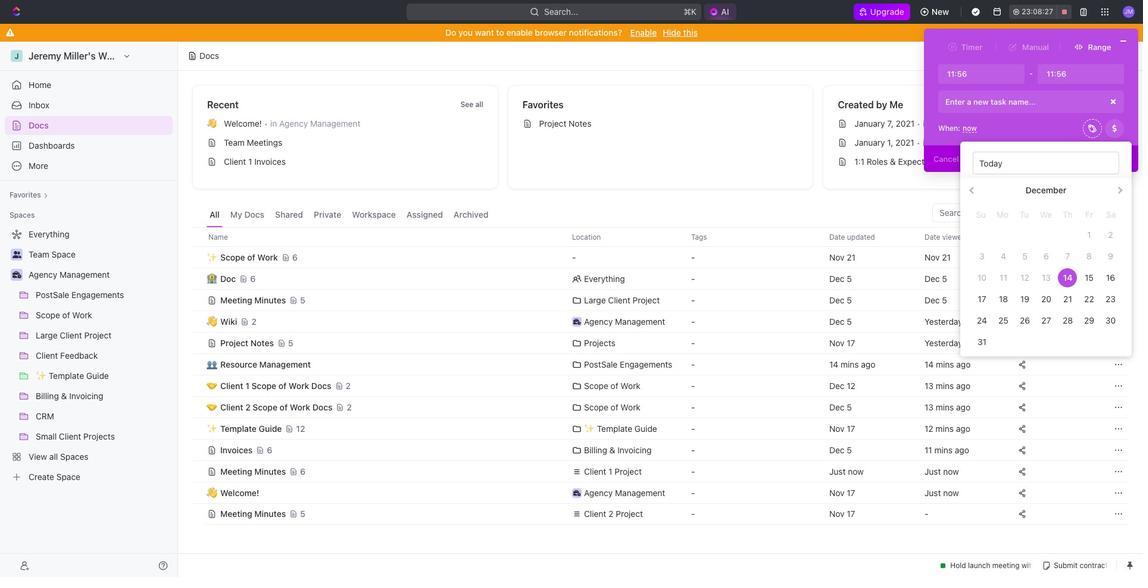 Task type: locate. For each thing, give the bounding box(es) containing it.
client 2 scope of work docs
[[220, 402, 333, 412]]

1 horizontal spatial invoices
[[254, 157, 286, 167]]

postsale
[[584, 359, 618, 370]]

0 horizontal spatial all
[[476, 100, 483, 109]]

viewed
[[943, 233, 966, 242]]

0 horizontal spatial invoices
[[220, 445, 253, 455]]

1 vertical spatial scope of work
[[584, 381, 641, 391]]

1 row from the top
[[192, 228, 1129, 247]]

ago
[[861, 359, 876, 370], [957, 359, 971, 370], [957, 381, 971, 391], [957, 402, 971, 412], [956, 424, 971, 434], [955, 445, 970, 455]]

ago for client 2 scope of work docs
[[957, 402, 971, 412]]

2 vertical spatial scope of work
[[584, 402, 641, 412]]

& inside "table"
[[610, 445, 616, 455]]

doc
[[1116, 51, 1132, 61], [932, 119, 948, 129], [932, 138, 947, 148], [966, 157, 981, 167], [220, 274, 236, 284]]

engagements
[[620, 359, 673, 370]]

inbox
[[29, 100, 49, 110]]

7 row from the top
[[192, 354, 1129, 376]]

agency management for dec
[[584, 317, 665, 327]]

2 see from the left
[[1092, 100, 1105, 109]]

docs inside button
[[244, 210, 264, 220]]

0 vertical spatial &
[[890, 157, 896, 167]]

1 vertical spatial notes
[[251, 338, 274, 348]]

yesterday left "31"
[[925, 338, 963, 348]]

1 down billing & invoicing
[[609, 467, 613, 477]]

19
[[1021, 294, 1030, 305]]

welcome! inside button
[[220, 488, 259, 498]]

2 horizontal spatial 21
[[1064, 294, 1073, 305]]

hh:mm text field up the enter a new task name... text box
[[942, 65, 1022, 83]]

expectations
[[898, 157, 948, 167]]

table
[[192, 228, 1129, 526]]

we
[[1040, 210, 1053, 220]]

management
[[310, 119, 361, 129], [60, 270, 110, 280], [615, 317, 665, 327], [259, 359, 311, 370], [615, 488, 665, 498]]

2 january from the top
[[855, 138, 885, 148]]

1 minutes from the top
[[255, 295, 286, 305]]

2 see all button from the left
[[1087, 98, 1119, 112]]

1 meeting minutes from the top
[[220, 295, 286, 305]]

1 2021 from the top
[[896, 119, 915, 129]]

shared
[[275, 210, 303, 220]]

11
[[1000, 273, 1008, 283], [925, 445, 932, 455]]

1 all from the left
[[476, 100, 483, 109]]

cell for first row from the bottom of the "table" containing scope of work
[[192, 504, 205, 525]]

1 vertical spatial agency management
[[584, 317, 665, 327]]

1 horizontal spatial see all
[[1092, 100, 1114, 109]]

doc left now dropdown button
[[932, 119, 948, 129]]

3 meeting minutes from the top
[[220, 509, 286, 519]]

see for recent
[[461, 100, 474, 109]]

1 horizontal spatial business time image
[[573, 319, 581, 325]]

2 vertical spatial agency management
[[584, 488, 665, 498]]

8
[[1087, 252, 1092, 262]]

1 horizontal spatial notes
[[569, 119, 592, 129]]

& right "billing"
[[610, 445, 616, 455]]

1 down team meetings
[[248, 157, 252, 167]]

hh:mm text field down range
[[1041, 65, 1121, 83]]

1 see all from the left
[[461, 100, 483, 109]]

2 minutes from the top
[[255, 467, 286, 477]]

january up roles
[[855, 138, 885, 148]]

roles
[[867, 157, 888, 167]]

1 template from the left
[[220, 424, 257, 434]]

guide up invoicing
[[635, 424, 657, 434]]

docs right 'my' at the top
[[244, 210, 264, 220]]

agency management for nov
[[584, 488, 665, 498]]

new
[[932, 7, 949, 17], [1096, 51, 1114, 61]]

scope of work for client 1 scope of work docs
[[584, 381, 641, 391]]

1 vertical spatial welcome!
[[220, 488, 259, 498]]

of down postsale
[[611, 381, 619, 391]]

2 vertical spatial meeting
[[220, 509, 252, 519]]

client down "billing"
[[584, 467, 607, 477]]

row containing doc
[[192, 267, 1129, 291]]

in
[[270, 119, 277, 129], [923, 119, 930, 129], [923, 138, 930, 148], [957, 157, 963, 167]]

column header
[[192, 228, 205, 247]]

10 row from the top
[[192, 417, 1129, 441]]

project for large client project
[[633, 295, 660, 305]]

11 row from the top
[[192, 439, 1129, 462]]

january for january 1, 2021
[[855, 138, 885, 148]]

3 row from the top
[[192, 267, 1129, 291]]

1 for client 1 scope of work docs
[[246, 381, 249, 391]]

26
[[1020, 316, 1030, 326]]

row containing project notes
[[192, 331, 1129, 355]]

2 horizontal spatial 14
[[1063, 273, 1073, 283]]

of
[[247, 252, 255, 262], [279, 381, 287, 391], [611, 381, 619, 391], [280, 402, 288, 412], [611, 402, 619, 412]]

doc inside button
[[1116, 51, 1132, 61]]

new for new
[[932, 7, 949, 17]]

2 vertical spatial minutes
[[255, 509, 286, 519]]

dec
[[830, 274, 845, 284], [925, 274, 940, 284], [830, 295, 845, 305], [925, 295, 940, 305], [830, 317, 845, 327], [830, 381, 845, 391], [830, 402, 845, 412], [830, 445, 845, 455]]

• inside 1:1 roles & expectations • in doc
[[951, 157, 954, 166]]

1 horizontal spatial &
[[890, 157, 896, 167]]

tu
[[1020, 210, 1029, 220]]

mo
[[997, 210, 1009, 220]]

6 row from the top
[[192, 331, 1129, 355]]

1 horizontal spatial hh:mm text field
[[1041, 65, 1121, 83]]

of up ✨ template guide
[[611, 402, 619, 412]]

row containing scope of work
[[192, 246, 1129, 270]]

1 horizontal spatial template
[[597, 424, 633, 434]]

invoicing
[[618, 445, 652, 455]]

0 vertical spatial meeting
[[220, 295, 252, 305]]

table containing scope of work
[[192, 228, 1129, 526]]

1 january from the top
[[855, 119, 885, 129]]

0 vertical spatial new
[[932, 7, 949, 17]]

row
[[192, 228, 1129, 247], [192, 246, 1129, 270], [192, 267, 1129, 291], [192, 289, 1129, 312], [192, 310, 1129, 334], [192, 331, 1129, 355], [192, 354, 1129, 376], [192, 374, 1129, 398], [192, 396, 1129, 420], [192, 417, 1129, 441], [192, 439, 1129, 462], [192, 460, 1129, 484], [192, 482, 1129, 504], [192, 503, 1129, 526]]

0 horizontal spatial hh:mm text field
[[942, 65, 1022, 83]]

2 meeting from the top
[[220, 467, 252, 477]]

2 hh:mm text field from the left
[[1041, 65, 1121, 83]]

minutes
[[255, 295, 286, 305], [255, 467, 286, 477], [255, 509, 286, 519]]

• inside january 7, 2021 • in doc
[[917, 119, 921, 128]]

Enter a new task name... text field
[[945, 96, 1109, 107]]

date left updated
[[830, 233, 845, 242]]

2 template from the left
[[597, 424, 633, 434]]

1 vertical spatial 2021
[[896, 138, 915, 148]]

cell for row containing scope of work
[[192, 247, 205, 268]]

row containing client 2 scope of work docs
[[192, 396, 1129, 420]]

2 see all from the left
[[1092, 100, 1114, 109]]

Search by name... text field
[[940, 204, 1090, 222]]

client for client 2 project
[[584, 509, 607, 519]]

4 nov 17 from the top
[[830, 509, 856, 519]]

welcome! for welcome! • in agency management
[[224, 119, 262, 129]]

1 horizontal spatial see
[[1092, 100, 1105, 109]]

docs down inbox
[[29, 120, 49, 130]]

1 vertical spatial invoices
[[220, 445, 253, 455]]

nov 21
[[830, 252, 856, 262], [925, 252, 951, 262]]

nov 17 for yesterday
[[830, 338, 856, 348]]

dec 5 for billing & invoicing
[[830, 445, 852, 455]]

created
[[838, 99, 874, 110]]

nov 21 down "date viewed" at the top right of the page
[[925, 252, 951, 262]]

2 2021 from the top
[[896, 138, 915, 148]]

tags
[[691, 233, 707, 242]]

0 vertical spatial january
[[855, 119, 885, 129]]

2 13 mins ago from the top
[[925, 402, 971, 412]]

nov 21 down date updated "button"
[[830, 252, 856, 262]]

0 vertical spatial yesterday
[[925, 317, 963, 327]]

1 see from the left
[[461, 100, 474, 109]]

1 horizontal spatial favorites
[[523, 99, 564, 110]]

1 horizontal spatial date
[[925, 233, 941, 242]]

docs up client 2 scope of work docs
[[311, 381, 331, 391]]

3 nov 17 from the top
[[830, 488, 856, 498]]

date left viewed
[[925, 233, 941, 242]]

2021 right 1,
[[896, 138, 915, 148]]

client down resource
[[220, 381, 243, 391]]

scope of work up ✨ template guide
[[584, 402, 641, 412]]

4 row from the top
[[192, 289, 1129, 312]]

new button
[[915, 2, 957, 21]]

0 horizontal spatial business time image
[[12, 272, 21, 279]]

21 down "date viewed" at the top right of the page
[[942, 252, 951, 262]]

1 vertical spatial yesterday
[[925, 338, 963, 348]]

9 row from the top
[[192, 396, 1129, 420]]

business time image
[[12, 272, 21, 279], [573, 319, 581, 325]]

just now for 17
[[925, 488, 959, 498]]

2 row from the top
[[192, 246, 1129, 270]]

1 horizontal spatial see all button
[[1087, 98, 1119, 112]]

template guide
[[220, 424, 282, 434]]

12
[[1021, 273, 1030, 283], [847, 381, 856, 391], [296, 424, 305, 434], [925, 424, 934, 434]]

agency management
[[29, 270, 110, 280], [584, 317, 665, 327], [584, 488, 665, 498]]

0 horizontal spatial 14 mins ago
[[830, 359, 876, 370]]

13 for 5
[[925, 402, 934, 412]]

1 meeting from the top
[[220, 295, 252, 305]]

january for january 7, 2021
[[855, 119, 885, 129]]

1 horizontal spatial nov 21
[[925, 252, 951, 262]]

cell for row containing client 2 scope of work docs
[[192, 397, 205, 418]]

2 14 mins ago from the left
[[925, 359, 971, 370]]

0 horizontal spatial see all button
[[456, 98, 488, 112]]

doc down name
[[220, 274, 236, 284]]

scope down the client 1 scope of work docs on the left
[[253, 402, 278, 412]]

see all button for recent
[[456, 98, 488, 112]]

0 vertical spatial minutes
[[255, 295, 286, 305]]

1 date from the left
[[830, 233, 845, 242]]

all for recent
[[476, 100, 483, 109]]

0 horizontal spatial see
[[461, 100, 474, 109]]

project for client 1 project
[[615, 467, 642, 477]]

6 for client 1 project
[[300, 467, 306, 477]]

0 vertical spatial 13
[[1042, 273, 1051, 283]]

1 vertical spatial &
[[610, 445, 616, 455]]

nov 17 for just now
[[830, 488, 856, 498]]

1 vertical spatial january
[[855, 138, 885, 148]]

&
[[890, 157, 896, 167], [610, 445, 616, 455]]

cell for 3rd row from the bottom
[[192, 461, 205, 482]]

when: now
[[939, 124, 977, 133]]

projects
[[584, 338, 616, 348]]

january 7, 2021 • in doc
[[855, 119, 948, 129]]

yesterday left the 24 at the bottom right
[[925, 317, 963, 327]]

2 meeting minutes from the top
[[220, 467, 286, 477]]

client for client 1 invoices
[[224, 157, 246, 167]]

29
[[1085, 316, 1095, 326]]

template down client 2 scope of work docs
[[220, 424, 257, 434]]

1 hh:mm text field from the left
[[942, 65, 1022, 83]]

scope of work down name
[[220, 252, 278, 262]]

1 down resource
[[246, 381, 249, 391]]

2 vertical spatial meeting minutes
[[220, 509, 286, 519]]

template up billing & invoicing
[[597, 424, 633, 434]]

• up meetings
[[264, 119, 268, 128]]

0 vertical spatial invoices
[[254, 157, 286, 167]]

1 vertical spatial meeting minutes
[[220, 467, 286, 477]]

just for just now
[[925, 467, 941, 477]]

welcome!
[[224, 119, 262, 129], [220, 488, 259, 498]]

9
[[1108, 252, 1114, 262]]

3 minutes from the top
[[255, 509, 286, 519]]

doc inside row
[[220, 274, 236, 284]]

docs
[[200, 51, 219, 61], [1057, 51, 1077, 61], [29, 120, 49, 130], [244, 210, 264, 220], [311, 381, 331, 391], [313, 402, 333, 412]]

january down created by me
[[855, 119, 885, 129]]

row containing client 1 scope of work docs
[[192, 374, 1129, 398]]

0 vertical spatial 13 mins ago
[[925, 381, 971, 391]]

client down team on the left top of page
[[224, 157, 246, 167]]

of down my docs button
[[247, 252, 255, 262]]

1 vertical spatial 13
[[925, 381, 934, 391]]

cell for row containing wiki
[[192, 311, 205, 332]]

all button
[[207, 204, 223, 228]]

1 yesterday from the top
[[925, 317, 963, 327]]

scope up ✨
[[584, 402, 609, 412]]

1 horizontal spatial 14 mins ago
[[925, 359, 971, 370]]

docs right search
[[1057, 51, 1077, 61]]

new doc
[[1096, 51, 1132, 61]]

0 horizontal spatial 11
[[925, 445, 932, 455]]

project notes link
[[518, 114, 808, 133]]

0 horizontal spatial guide
[[259, 424, 282, 434]]

tab list
[[207, 204, 492, 228]]

by
[[877, 99, 888, 110]]

resource
[[220, 359, 257, 370]]

scope
[[220, 252, 245, 262], [252, 381, 276, 391], [584, 381, 609, 391], [253, 402, 278, 412], [584, 402, 609, 412]]

1 horizontal spatial guide
[[635, 424, 657, 434]]

20
[[1042, 294, 1052, 305]]

0 horizontal spatial new
[[932, 7, 949, 17]]

0 horizontal spatial 14
[[830, 359, 839, 370]]

nov 17
[[830, 338, 856, 348], [830, 424, 856, 434], [830, 488, 856, 498], [830, 509, 856, 519]]

work up client 2 scope of work docs
[[289, 381, 309, 391]]

docs link
[[5, 116, 173, 135]]

minutes for large client project
[[255, 295, 286, 305]]

0 horizontal spatial notes
[[251, 338, 274, 348]]

su
[[976, 210, 986, 220]]

scope of work for client 2 scope of work docs
[[584, 402, 641, 412]]

date inside "button"
[[830, 233, 845, 242]]

0 horizontal spatial favorites
[[10, 191, 41, 200]]

0 horizontal spatial template
[[220, 424, 257, 434]]

invoices down meetings
[[254, 157, 286, 167]]

1
[[248, 157, 252, 167], [1088, 230, 1092, 240], [246, 381, 249, 391], [609, 467, 613, 477]]

• up 1:1 roles & expectations • in doc
[[917, 138, 921, 147]]

nov for 12 mins ago
[[830, 424, 845, 434]]

dec 5 for everything
[[830, 274, 852, 284]]

1 horizontal spatial 21
[[942, 252, 951, 262]]

HH:MM text field
[[942, 65, 1022, 83], [1041, 65, 1121, 83]]

row containing welcome!
[[192, 482, 1129, 504]]

16
[[1107, 273, 1116, 283]]

11 down 12 mins ago
[[925, 445, 932, 455]]

0 vertical spatial 2021
[[896, 119, 915, 129]]

• up january 1, 2021 • in doc
[[917, 119, 921, 128]]

welcome! • in agency management
[[224, 119, 361, 129]]

nov
[[830, 252, 845, 262], [925, 252, 940, 262], [830, 338, 845, 348], [830, 424, 845, 434], [830, 488, 845, 498], [830, 509, 845, 519]]

sidebar navigation
[[0, 42, 178, 578]]

0 horizontal spatial 21
[[847, 252, 856, 262]]

business time image
[[573, 490, 581, 496]]

1 vertical spatial favorites
[[10, 191, 41, 200]]

date viewed button
[[918, 228, 984, 247]]

all
[[476, 100, 483, 109], [1106, 100, 1114, 109]]

mins for client 1 scope of work docs
[[936, 381, 954, 391]]

0 vertical spatial agency management
[[29, 270, 110, 280]]

2 date from the left
[[925, 233, 941, 242]]

business time image inside sidebar navigation
[[12, 272, 21, 279]]

1 nov 17 from the top
[[830, 338, 856, 348]]

see all for created by me
[[1092, 100, 1114, 109]]

archived
[[454, 210, 489, 220]]

0 horizontal spatial see all
[[461, 100, 483, 109]]

new right search docs
[[1096, 51, 1114, 61]]

notes
[[569, 119, 592, 129], [251, 338, 274, 348]]

nov 17 for 12 mins ago
[[830, 424, 856, 434]]

billing
[[584, 445, 607, 455]]

11 mins ago
[[925, 445, 970, 455]]

1 vertical spatial 11
[[925, 445, 932, 455]]

dec for meeting minutes
[[830, 295, 845, 305]]

0 horizontal spatial project notes
[[220, 338, 274, 348]]

0 vertical spatial meeting minutes
[[220, 295, 286, 305]]

1 vertical spatial 13 mins ago
[[925, 402, 971, 412]]

13 row from the top
[[192, 482, 1129, 504]]

2 vertical spatial 13
[[925, 402, 934, 412]]

0 vertical spatial favorites
[[523, 99, 564, 110]]

doc right range
[[1116, 51, 1132, 61]]

1 vertical spatial minutes
[[255, 467, 286, 477]]

of down the client 1 scope of work docs on the left
[[280, 402, 288, 412]]

meeting for client 2 project
[[220, 509, 252, 519]]

enable
[[631, 27, 657, 38]]

management inside sidebar navigation
[[60, 270, 110, 280]]

18
[[999, 294, 1008, 305]]

do
[[446, 27, 456, 38]]

scope of work down postsale
[[584, 381, 641, 391]]

assigned button
[[404, 204, 446, 228]]

date inside button
[[925, 233, 941, 242]]

this
[[683, 27, 698, 38]]

1 vertical spatial new
[[1096, 51, 1114, 61]]

1 vertical spatial meeting
[[220, 467, 252, 477]]

0 vertical spatial business time image
[[12, 272, 21, 279]]

1 horizontal spatial all
[[1106, 100, 1114, 109]]

0 horizontal spatial &
[[610, 445, 616, 455]]

17 for yesterday
[[847, 338, 856, 348]]

5 row from the top
[[192, 310, 1129, 334]]

8 row from the top
[[192, 374, 1129, 398]]

1 horizontal spatial 14
[[925, 359, 934, 370]]

dec for doc
[[830, 274, 845, 284]]

new right upgrade
[[932, 7, 949, 17]]

team meetings
[[224, 138, 282, 148]]

1 13 mins ago from the top
[[925, 381, 971, 391]]

1 vertical spatial project notes
[[220, 338, 274, 348]]

21 left the 22
[[1064, 294, 1073, 305]]

14 mins ago
[[830, 359, 876, 370], [925, 359, 971, 370]]

meeting for large client project
[[220, 295, 252, 305]]

project for client 2 project
[[616, 509, 643, 519]]

hide
[[663, 27, 681, 38]]

31
[[978, 337, 987, 347]]

11 up 18
[[1000, 273, 1008, 283]]

invoices down template guide on the left bottom of page
[[220, 445, 253, 455]]

work
[[258, 252, 278, 262], [289, 381, 309, 391], [621, 381, 641, 391], [290, 402, 310, 412], [621, 402, 641, 412]]

24
[[977, 316, 987, 326]]

guide down client 2 scope of work docs
[[259, 424, 282, 434]]

tab list containing all
[[207, 204, 492, 228]]

2 yesterday from the top
[[925, 338, 963, 348]]

& right roles
[[890, 157, 896, 167]]

just now
[[830, 467, 864, 477], [925, 467, 959, 477], [925, 488, 959, 498]]

23
[[1106, 294, 1116, 305]]

cell
[[192, 247, 205, 268], [192, 268, 205, 289], [192, 289, 205, 311], [192, 311, 205, 332], [192, 332, 205, 354], [1013, 332, 1108, 354], [1108, 332, 1129, 354], [192, 354, 205, 375], [192, 375, 205, 397], [192, 397, 205, 418], [192, 418, 205, 440], [192, 440, 205, 461], [192, 461, 205, 482], [192, 482, 205, 504], [192, 504, 205, 525]]

• right expectations
[[951, 157, 954, 166]]

when:
[[939, 124, 961, 133]]

client 1 project
[[584, 467, 642, 477]]

1 see all button from the left
[[456, 98, 488, 112]]

2 nov 17 from the top
[[830, 424, 856, 434]]

mins for client 2 scope of work docs
[[936, 402, 954, 412]]

client down the client 1 project
[[584, 509, 607, 519]]

scope down name
[[220, 252, 245, 262]]

2021 right "7,"
[[896, 119, 915, 129]]

0 vertical spatial welcome!
[[224, 119, 262, 129]]

yesterday for 5
[[925, 317, 963, 327]]

client up template guide on the left bottom of page
[[220, 402, 243, 412]]

0 horizontal spatial nov 21
[[830, 252, 856, 262]]

row containing invoices
[[192, 439, 1129, 462]]

range
[[1088, 42, 1112, 52]]

28
[[1063, 316, 1073, 326]]

1 horizontal spatial new
[[1096, 51, 1114, 61]]

21 down date updated "button"
[[847, 252, 856, 262]]

1 horizontal spatial project notes
[[539, 119, 592, 129]]

13 for 12
[[925, 381, 934, 391]]

3 meeting from the top
[[220, 509, 252, 519]]

0 horizontal spatial date
[[830, 233, 845, 242]]

cell for row containing resource management
[[192, 354, 205, 375]]

0 vertical spatial 11
[[1000, 273, 1008, 283]]

1 horizontal spatial 11
[[1000, 273, 1008, 283]]

updated
[[847, 233, 875, 242]]

1 vertical spatial business time image
[[573, 319, 581, 325]]

all for created by me
[[1106, 100, 1114, 109]]

dec 5
[[830, 274, 852, 284], [925, 274, 947, 284], [830, 295, 852, 305], [925, 295, 947, 305], [830, 317, 852, 327], [830, 402, 852, 412], [830, 445, 852, 455]]

date for date viewed
[[925, 233, 941, 242]]

2 all from the left
[[1106, 100, 1114, 109]]



Task type: vqa. For each thing, say whether or not it's contained in the screenshot.


Task type: describe. For each thing, give the bounding box(es) containing it.
cell for row containing doc
[[192, 268, 205, 289]]

agency management inside sidebar navigation
[[29, 270, 110, 280]]

Type any date text field
[[973, 152, 1120, 175]]

scope down resource management
[[252, 381, 276, 391]]

cell for row containing client 1 scope of work docs
[[192, 375, 205, 397]]

minutes for client 2 project
[[255, 509, 286, 519]]

1:1 roles & expectations • in doc
[[855, 157, 981, 167]]

meeting minutes for large client project
[[220, 295, 286, 305]]

6 for billing & invoicing
[[267, 445, 272, 455]]

• inside welcome! • in agency management
[[264, 119, 268, 128]]

agency inside agency management link
[[29, 270, 57, 280]]

search...
[[545, 7, 578, 17]]

0 vertical spatial notes
[[569, 119, 592, 129]]

12 mins ago
[[925, 424, 971, 434]]

sa
[[1107, 210, 1116, 220]]

favorites inside button
[[10, 191, 41, 200]]

0 vertical spatial scope of work
[[220, 252, 278, 262]]

agency management link
[[29, 266, 170, 285]]

private button
[[311, 204, 344, 228]]

cell for row containing template guide
[[192, 418, 205, 440]]

11 for 11
[[1000, 273, 1008, 283]]

team
[[224, 138, 245, 148]]

spaces
[[10, 211, 35, 220]]

meeting minutes for client 1 project
[[220, 467, 286, 477]]

dec for wiki
[[830, 317, 845, 327]]

home link
[[5, 76, 173, 95]]

ago for client 1 scope of work docs
[[957, 381, 971, 391]]

management inside button
[[259, 359, 311, 370]]

4
[[1001, 252, 1006, 262]]

17 for just now
[[847, 488, 856, 498]]

cell for row containing project notes
[[192, 332, 205, 354]]

1 for client 1 project
[[609, 467, 613, 477]]

2021 for january 7, 2021
[[896, 119, 915, 129]]

1 14 mins ago from the left
[[830, 359, 876, 370]]

1 guide from the left
[[259, 424, 282, 434]]

14 row from the top
[[192, 503, 1129, 526]]

12 row from the top
[[192, 460, 1129, 484]]

15
[[1085, 273, 1094, 283]]

cell for row containing invoices
[[192, 440, 205, 461]]

ago for invoices
[[955, 445, 970, 455]]

to
[[496, 27, 504, 38]]

scope down postsale
[[584, 381, 609, 391]]

work up ✨ template guide
[[621, 402, 641, 412]]

minutes for client 1 project
[[255, 467, 286, 477]]

see for created by me
[[1092, 100, 1105, 109]]

workspace
[[352, 210, 396, 220]]

client for client 2 scope of work docs
[[220, 402, 243, 412]]

resource management
[[220, 359, 311, 370]]

mins for template guide
[[936, 424, 954, 434]]

docs inside sidebar navigation
[[29, 120, 49, 130]]

created by me
[[838, 99, 904, 110]]

2 guide from the left
[[635, 424, 657, 434]]

2021 for january 1, 2021
[[896, 138, 915, 148]]

1 down fr
[[1088, 230, 1092, 240]]

search
[[1028, 51, 1055, 61]]

1 nov 21 from the left
[[830, 252, 856, 262]]

you
[[459, 27, 473, 38]]

row containing wiki
[[192, 310, 1129, 334]]

my docs button
[[227, 204, 267, 228]]

10
[[978, 273, 987, 283]]

0 vertical spatial project notes
[[539, 119, 592, 129]]

6 for everything
[[250, 274, 256, 284]]

13 mins ago for dec 12
[[925, 381, 971, 391]]

⌘k
[[684, 7, 697, 17]]

22
[[1085, 294, 1095, 305]]

date updated
[[830, 233, 875, 242]]

docs inside button
[[1057, 51, 1077, 61]]

december
[[1026, 185, 1067, 195]]

fr
[[1086, 210, 1094, 220]]

dashboards link
[[5, 136, 173, 155]]

date updated button
[[822, 228, 882, 247]]

30
[[1106, 316, 1116, 326]]

dec 5 for agency management
[[830, 317, 852, 327]]

cell for row containing welcome!
[[192, 482, 205, 504]]

row containing resource management
[[192, 354, 1129, 376]]

11 for 11 mins ago
[[925, 445, 932, 455]]

dec 5 for scope of work
[[830, 402, 852, 412]]

wiki
[[220, 317, 237, 327]]

me
[[890, 99, 904, 110]]

all
[[210, 210, 220, 220]]

workspace button
[[349, 204, 399, 228]]

dec for client 2 scope of work docs
[[830, 402, 845, 412]]

do you want to enable browser notifications? enable hide this
[[446, 27, 698, 38]]

dashboards
[[29, 141, 75, 151]]

dec 5 for large client project
[[830, 295, 852, 305]]

dec for invoices
[[830, 445, 845, 455]]

client 1 invoices link
[[202, 152, 493, 172]]

search docs button
[[1011, 46, 1084, 66]]

1 for client 1 invoices
[[248, 157, 252, 167]]

23:08:27 button
[[1010, 5, 1072, 19]]

✨ template guide
[[584, 424, 657, 434]]

my docs
[[230, 210, 264, 220]]

yesterday for 17
[[925, 338, 963, 348]]

my
[[230, 210, 242, 220]]

doc down when:
[[932, 138, 947, 148]]

2 nov 21 from the left
[[925, 252, 951, 262]]

favorites button
[[5, 188, 53, 202]]

✨
[[584, 424, 595, 434]]

of up client 2 scope of work docs
[[279, 381, 287, 391]]

date viewed
[[925, 233, 966, 242]]

meeting for client 1 project
[[220, 467, 252, 477]]

search docs
[[1028, 51, 1077, 61]]

nov for yesterday
[[830, 338, 845, 348]]

1:1
[[855, 157, 865, 167]]

17 for 12 mins ago
[[847, 424, 856, 434]]

dec 12
[[830, 381, 856, 391]]

archived button
[[451, 204, 492, 228]]

13 mins ago for dec 5
[[925, 402, 971, 412]]

nov 17 for -
[[830, 509, 856, 519]]

meeting minutes for client 2 project
[[220, 509, 286, 519]]

docs up recent
[[200, 51, 219, 61]]

ago for template guide
[[956, 424, 971, 434]]

23:08:27
[[1022, 7, 1054, 16]]

3
[[980, 252, 985, 262]]

27
[[1042, 316, 1052, 326]]

new for new doc
[[1096, 51, 1114, 61]]

notifications?
[[569, 27, 622, 38]]

postsale engagements
[[584, 359, 673, 370]]

dec for client 1 scope of work docs
[[830, 381, 845, 391]]

nov for -
[[830, 509, 845, 519]]

large
[[584, 295, 606, 305]]

docs down the client 1 scope of work docs on the left
[[313, 402, 333, 412]]

recent
[[207, 99, 239, 110]]

client for client 1 project
[[584, 467, 607, 477]]

• inside january 1, 2021 • in doc
[[917, 138, 921, 147]]

assigned
[[407, 210, 443, 220]]

private
[[314, 210, 341, 220]]

resource management button
[[207, 354, 558, 376]]

work down my docs button
[[258, 252, 278, 262]]

welcome! for welcome!
[[220, 488, 259, 498]]

1,
[[888, 138, 894, 148]]

just for nov 17
[[925, 488, 941, 498]]

th
[[1063, 210, 1073, 220]]

home
[[29, 80, 51, 90]]

client 1 scope of work docs
[[220, 381, 331, 391]]

row containing template guide
[[192, 417, 1129, 441]]

client for client 1 scope of work docs
[[220, 381, 243, 391]]

mins for invoices
[[935, 445, 953, 455]]

cell for 11th row from the bottom of the "table" containing scope of work
[[192, 289, 205, 311]]

billing & invoicing
[[584, 445, 652, 455]]

january 1, 2021 • in doc
[[855, 138, 947, 148]]

just now for now
[[925, 467, 959, 477]]

business time image inside "table"
[[573, 319, 581, 325]]

client right large
[[608, 295, 631, 305]]

upgrade
[[870, 7, 905, 17]]

browser
[[535, 27, 567, 38]]

work down "postsale engagements"
[[621, 381, 641, 391]]

in left when:
[[923, 119, 930, 129]]

see all button for created by me
[[1087, 98, 1119, 112]]

new doc button
[[1089, 46, 1139, 66]]

see all for recent
[[461, 100, 483, 109]]

17 for -
[[847, 509, 856, 519]]

meetings
[[247, 138, 282, 148]]

date for date updated
[[830, 233, 845, 242]]

in down when: now
[[957, 157, 963, 167]]

nov for nov 21
[[830, 252, 845, 262]]

location
[[572, 233, 601, 242]]

nov for just now
[[830, 488, 845, 498]]

25
[[999, 316, 1009, 326]]

in up expectations
[[923, 138, 930, 148]]

client 1 invoices
[[224, 157, 286, 167]]

row containing name
[[192, 228, 1129, 247]]

7,
[[888, 119, 894, 129]]

work down the client 1 scope of work docs on the left
[[290, 402, 310, 412]]

in up meetings
[[270, 119, 277, 129]]

doc down now dropdown button
[[966, 157, 981, 167]]



